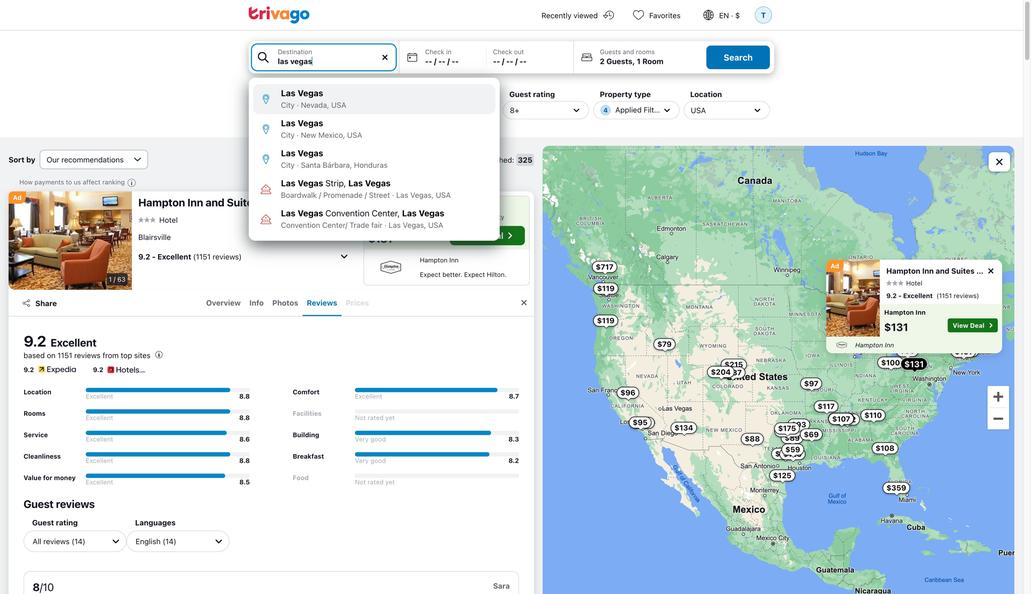 Task type: describe. For each thing, give the bounding box(es) containing it.
favorites link
[[624, 0, 693, 30]]

1 vertical spatial location
[[24, 388, 51, 396]]

1 vertical spatial deal
[[970, 322, 984, 329]]

none field containing las
[[249, 41, 500, 241]]

hampton inn up better.
[[420, 256, 459, 264]]

2 9.2 button from the left
[[93, 364, 145, 375]]

pay at the property
[[446, 213, 504, 221]]

filters
[[644, 105, 665, 114]]

based
[[24, 351, 45, 360]]

usa inside las vegas city · nevada, usa
[[331, 101, 346, 109]]

0 vertical spatial view
[[463, 231, 483, 241]]

1 vertical spatial guest
[[24, 498, 54, 510]]

excellent for location
[[86, 392, 113, 400]]

0 horizontal spatial (1151
[[193, 252, 211, 261]]

· inside las vegas strip, las vegas boardwalk / promenade / street · las vegas, usa
[[392, 191, 394, 199]]

0 vertical spatial $125
[[866, 330, 884, 339]]

to
[[66, 178, 72, 186]]

las right 'center,'
[[402, 208, 417, 218]]

· inside the las vegas convention center, las vegas convention center/ trade fair · las vegas, usa
[[384, 221, 387, 229]]

room
[[642, 57, 663, 66]]

1 horizontal spatial location
[[690, 90, 722, 99]]

$0 - $600 +
[[260, 106, 302, 115]]

1 9.2 button from the left
[[24, 364, 76, 375]]

$268
[[778, 427, 798, 436]]

based on 1151 reviews from top sites
[[24, 351, 150, 360]]

1 $119 from the top
[[597, 284, 615, 293]]

property type
[[600, 90, 651, 99]]

bárbara,
[[323, 161, 352, 169]]

hampton inn up breakfast included button
[[368, 201, 416, 210]]

booking sites searched: 325
[[432, 155, 532, 164]]

santa
[[301, 161, 321, 169]]

$107
[[832, 414, 850, 423]]

languages
[[135, 518, 176, 527]]

en
[[719, 11, 729, 20]]

1 horizontal spatial guest rating
[[509, 90, 555, 99]]

search
[[724, 52, 753, 62]]

+
[[298, 106, 302, 115]]

$97
[[804, 379, 818, 388]]

1 vertical spatial hotel button
[[886, 279, 922, 287]]

1 vertical spatial $126
[[783, 450, 802, 458]]

$117
[[818, 402, 835, 411]]

searched:
[[480, 155, 514, 164]]

hampton inn image inside button
[[830, 341, 853, 349]]

· inside 'las vegas city · santa bárbara, honduras'
[[297, 161, 299, 169]]

0 horizontal spatial hampton inn image
[[368, 260, 413, 275]]

$100 button
[[877, 357, 904, 369]]

money
[[54, 474, 76, 481]]

recently
[[541, 11, 572, 20]]

check for check out -- / -- / --
[[493, 48, 512, 55]]

hampton inside hampton inn button
[[855, 341, 883, 349]]

$717
[[596, 262, 613, 271]]

and inside guests and rooms 2 guests, 1 room
[[623, 48, 634, 55]]

close image
[[986, 266, 996, 276]]

prices
[[346, 298, 369, 307]]

strip,
[[325, 178, 346, 188]]

2 $119 from the top
[[597, 316, 615, 325]]

included
[[409, 213, 434, 221]]

$131 button
[[901, 358, 928, 370]]

guest reviews
[[24, 498, 95, 510]]

usa inside las vegas city · new mexico, usa
[[347, 131, 362, 139]]

8
[[33, 581, 40, 593]]

map region
[[543, 146, 1014, 594]]

$493 button
[[771, 448, 799, 460]]

vegas left pay
[[419, 208, 444, 218]]

0 vertical spatial sites
[[462, 155, 478, 164]]

las inside las vegas city · new mexico, usa
[[281, 118, 295, 128]]

$268 button
[[774, 425, 802, 437]]

0 vertical spatial hotel button
[[138, 215, 178, 225]]

price: per night
[[260, 90, 314, 99]]

1 horizontal spatial hampton inn and suites blairsville, pa
[[886, 266, 1027, 275]]

$112 button
[[630, 417, 655, 429]]

at
[[459, 213, 465, 221]]

$90 button
[[896, 345, 919, 357]]

booking
[[432, 155, 460, 164]]

9.2 down blairsville
[[138, 252, 150, 261]]

las up promenade
[[348, 178, 363, 188]]

per
[[283, 90, 294, 99]]

vegas up street
[[365, 178, 391, 188]]

las vegas convention center, las vegas convention center/ trade fair · las vegas, usa
[[281, 208, 444, 229]]

hotel for the bottom hotel button
[[906, 279, 922, 287]]

usa right filters at the top right of page
[[691, 106, 706, 115]]

las inside 'las vegas city · santa bárbara, honduras'
[[281, 148, 295, 158]]

2 horizontal spatial and
[[936, 266, 949, 275]]

9.2 right 'hampton inn and suites blairsville, pa' image
[[886, 292, 897, 299]]

· inside las vegas city · nevada, usa
[[297, 101, 299, 109]]

excellent for cleanliness
[[86, 457, 113, 464]]

1 horizontal spatial $125 button
[[862, 328, 888, 340]]

$215
[[725, 360, 743, 369]]

las down 'center,'
[[389, 221, 401, 229]]

1 vertical spatial 9.2 - excellent (1151 reviews)
[[886, 292, 979, 299]]

the
[[467, 213, 476, 221]]

payments
[[35, 178, 64, 186]]

good for building
[[370, 435, 386, 443]]

1 horizontal spatial ad
[[830, 262, 839, 270]]

las up boardwalk
[[281, 178, 295, 188]]

vegas, for las
[[403, 221, 426, 229]]

0 vertical spatial $126
[[832, 414, 850, 423]]

0 vertical spatial view deal
[[463, 231, 503, 241]]

and inside button
[[206, 196, 225, 209]]

0 vertical spatial guest
[[509, 90, 531, 99]]

select button
[[412, 88, 499, 119]]

guests,
[[606, 57, 635, 66]]

$187 button
[[720, 367, 745, 379]]

en · $ button
[[693, 0, 753, 30]]

hampton inn and suites blairsville, pa image
[[826, 260, 880, 337]]

rated for facilities
[[368, 414, 384, 421]]

1 $119 button from the top
[[593, 283, 618, 294]]

0 vertical spatial reviews)
[[213, 252, 242, 261]]

pa inside button
[[315, 196, 329, 209]]

check out -- / -- / --
[[493, 48, 527, 66]]

0 vertical spatial deal
[[485, 231, 503, 241]]

good for breakfast
[[370, 457, 386, 464]]

1151
[[57, 351, 72, 360]]

$493
[[775, 449, 795, 458]]

$117 button
[[814, 401, 838, 412]]

$108 button
[[872, 442, 898, 454]]

325
[[518, 155, 532, 164]]

us
[[74, 178, 81, 186]]

trivago logo image
[[249, 6, 310, 24]]

1 expect from the left
[[420, 271, 441, 278]]

t
[[761, 11, 766, 19]]

city for las vegas city · new mexico, usa
[[281, 131, 295, 139]]

guests
[[600, 48, 621, 55]]

hilton.
[[487, 271, 507, 278]]

sort by
[[9, 155, 35, 164]]

8.3
[[508, 435, 519, 443]]

photos button
[[268, 290, 303, 316]]

8.6
[[239, 435, 250, 443]]

$59
[[785, 445, 800, 454]]

$175 button
[[774, 423, 800, 434]]

rated for food
[[368, 478, 384, 486]]

$69
[[804, 430, 819, 439]]

favorites
[[649, 11, 681, 20]]

blairsville
[[138, 233, 171, 241]]

pay at the property button
[[437, 212, 504, 222]]

1 vertical spatial sites
[[134, 351, 150, 360]]

ad inside button
[[13, 194, 22, 201]]

$95 button
[[629, 417, 651, 428]]

8 /10
[[33, 581, 54, 593]]

for
[[43, 474, 52, 481]]

9.2 down based
[[24, 366, 34, 373]]

yet for food
[[385, 478, 395, 486]]

0 horizontal spatial $125
[[773, 471, 791, 480]]

las vegas city · new mexico, usa
[[281, 118, 362, 139]]

hampton inn inside button
[[855, 341, 894, 349]]

$122
[[838, 415, 856, 424]]

very for breakfast
[[355, 457, 369, 464]]

1 horizontal spatial view deal
[[953, 322, 984, 329]]

info button
[[245, 290, 268, 316]]

value for money
[[24, 474, 76, 481]]

hampton inside 'hampton inn and suites blairsville, pa' button
[[138, 196, 185, 209]]

top
[[121, 351, 132, 360]]

9.2 down based on 1151 reviews from top sites
[[93, 366, 103, 373]]

$134 button
[[671, 422, 697, 434]]

very good for building
[[355, 435, 386, 443]]

yet for facilities
[[385, 414, 395, 421]]

· inside button
[[731, 11, 733, 20]]

$151
[[955, 347, 972, 356]]

1 vertical spatial reviews
[[56, 498, 95, 510]]

city for las vegas city · santa bárbara, honduras
[[281, 161, 295, 169]]

$215 button
[[721, 359, 747, 371]]

1 vertical spatial $125 button
[[769, 470, 795, 481]]

0 vertical spatial 9.2 - excellent (1151 reviews)
[[138, 252, 242, 261]]

excellent for rooms
[[86, 414, 113, 421]]

boardwalk
[[281, 191, 317, 199]]



Task type: vqa. For each thing, say whether or not it's contained in the screenshot.
/10
yes



Task type: locate. For each thing, give the bounding box(es) containing it.
vegas inside las vegas city · new mexico, usa
[[298, 118, 323, 128]]

inn
[[187, 196, 203, 209], [404, 201, 416, 210], [449, 256, 459, 264], [922, 266, 934, 275], [915, 309, 926, 316], [885, 341, 894, 349]]

guest down 'value'
[[24, 498, 54, 510]]

breakfast included button
[[368, 212, 434, 222]]

· left santa
[[297, 161, 299, 169]]

$134
[[674, 423, 693, 432]]

vegas, inside the las vegas convention center, las vegas convention center/ trade fair · las vegas, usa
[[403, 221, 426, 229]]

$93 button
[[788, 419, 810, 431]]

las left night
[[281, 88, 295, 98]]

1 vertical spatial rated
[[368, 478, 384, 486]]

1 horizontal spatial hotel button
[[886, 279, 922, 287]]

1 vertical spatial good
[[370, 457, 386, 464]]

check for check in -- / -- / --
[[425, 48, 444, 55]]

breakfast inside button
[[378, 213, 407, 221]]

vegas for usa
[[298, 88, 323, 98]]

0 horizontal spatial 1
[[109, 276, 112, 283]]

convention down boardwalk
[[281, 221, 320, 229]]

1 vertical spatial $126 button
[[780, 448, 806, 460]]

9.2 button down the top
[[93, 364, 145, 375]]

0 vertical spatial 1
[[637, 57, 641, 66]]

recently viewed
[[541, 11, 598, 20]]

-
[[425, 57, 429, 66], [429, 57, 432, 66], [438, 57, 442, 66], [442, 57, 445, 66], [452, 57, 455, 66], [455, 57, 459, 66], [493, 57, 497, 66], [497, 57, 500, 66], [506, 57, 510, 66], [510, 57, 513, 66], [520, 57, 523, 66], [523, 57, 527, 66], [271, 106, 275, 115], [152, 252, 156, 261], [898, 292, 901, 299]]

2 vertical spatial city
[[281, 161, 295, 169]]

1 horizontal spatial blairsville,
[[976, 266, 1015, 275]]

deal down property
[[485, 231, 503, 241]]

0 horizontal spatial expect
[[420, 271, 441, 278]]

breakfast included
[[378, 213, 434, 221]]

pay
[[446, 213, 457, 221]]

and left close icon on the top right of page
[[936, 266, 949, 275]]

$131 for the bottommost view deal button
[[884, 321, 908, 333]]

vegas for mexico,
[[298, 118, 323, 128]]

city
[[281, 101, 295, 109], [281, 131, 295, 139], [281, 161, 295, 169]]

2 vertical spatial and
[[936, 266, 949, 275]]

2 vertical spatial $131
[[904, 359, 924, 369]]

vegas up new
[[298, 118, 323, 128]]

$204 button
[[707, 366, 735, 378]]

2 not from the top
[[355, 478, 366, 486]]

breakfast
[[378, 213, 407, 221], [293, 453, 324, 460]]

price:
[[260, 90, 281, 99]]

las down boardwalk
[[281, 208, 295, 218]]

$126 down the $89 button in the bottom of the page
[[783, 450, 802, 458]]

city down per
[[281, 101, 295, 109]]

2 vertical spatial guest
[[32, 518, 54, 527]]

0 vertical spatial rating
[[533, 90, 555, 99]]

hotel for the topmost hotel button
[[159, 215, 178, 224]]

$359
[[886, 483, 906, 492]]

hotel button up blairsville
[[138, 215, 178, 225]]

1 yet from the top
[[385, 414, 395, 421]]

check inside check out -- / -- / --
[[493, 48, 512, 55]]

1 vertical spatial view
[[953, 322, 968, 329]]

value
[[24, 474, 41, 481]]

location down search button
[[690, 90, 722, 99]]

8.2
[[508, 457, 519, 464]]

9.2 - excellent (1151 reviews) down blairsville
[[138, 252, 242, 261]]

9.2 - excellent (1151 reviews) up hampton inn button
[[886, 292, 979, 299]]

excellent for comfort
[[355, 392, 382, 400]]

vegas up boardwalk
[[298, 178, 323, 188]]

$131 inside "$131" button
[[904, 359, 924, 369]]

1 vertical spatial (1151
[[936, 292, 952, 299]]

$125 up $100
[[866, 330, 884, 339]]

and up "blairsville" button
[[206, 196, 225, 209]]

2 8.8 from the top
[[239, 414, 250, 421]]

$126
[[832, 414, 850, 423], [783, 450, 802, 458]]

0 horizontal spatial guest rating
[[32, 518, 78, 527]]

2 rated from the top
[[368, 478, 384, 486]]

check inside check in -- / -- / --
[[425, 48, 444, 55]]

$187
[[723, 368, 742, 377]]

destination list box
[[249, 78, 500, 241]]

1 down rooms
[[637, 57, 641, 66]]

1 horizontal spatial hampton inn image
[[830, 341, 853, 349]]

guest up 8+
[[509, 90, 531, 99]]

las
[[281, 88, 295, 98], [281, 118, 295, 128], [281, 148, 295, 158], [281, 178, 295, 188], [348, 178, 363, 188], [396, 191, 408, 199], [281, 208, 295, 218], [402, 208, 417, 218], [389, 221, 401, 229]]

option
[[249, 84, 500, 114]]

in
[[446, 48, 451, 55]]

1 horizontal spatial expect
[[464, 271, 485, 278]]

guest rating down "guest reviews"
[[32, 518, 78, 527]]

1 left 63
[[109, 276, 112, 283]]

1 vertical spatial $125
[[773, 471, 791, 480]]

$88 button
[[741, 433, 764, 445]]

location up rooms
[[24, 388, 51, 396]]

city for las vegas city · nevada, usa
[[281, 101, 295, 109]]

1 inside guests and rooms 2 guests, 1 room
[[637, 57, 641, 66]]

8.5
[[239, 478, 250, 486]]

2 city from the top
[[281, 131, 295, 139]]

expedia image
[[38, 364, 76, 375]]

pa down the strip,
[[315, 196, 329, 209]]

hampton
[[138, 196, 185, 209], [368, 201, 402, 210], [420, 256, 448, 264], [886, 266, 920, 275], [884, 309, 914, 316], [855, 341, 883, 349]]

location
[[690, 90, 722, 99], [24, 388, 51, 396]]

usa right nevada,
[[331, 101, 346, 109]]

expect left better.
[[420, 271, 441, 278]]

1 horizontal spatial pa
[[1017, 266, 1027, 275]]

vegas for boardwalk
[[298, 178, 323, 188]]

usa inside the las vegas convention center, las vegas convention center/ trade fair · las vegas, usa
[[428, 221, 443, 229]]

0 horizontal spatial location
[[24, 388, 51, 396]]

suites inside button
[[227, 196, 259, 209]]

usa inside las vegas strip, las vegas boardwalk / promenade / street · las vegas, usa
[[436, 191, 451, 199]]

Destination search field
[[278, 56, 392, 67]]

good
[[370, 435, 386, 443], [370, 457, 386, 464]]

· left $
[[731, 11, 733, 20]]

1 vertical spatial breakfast
[[293, 453, 324, 460]]

affect
[[83, 178, 100, 186]]

63
[[117, 276, 125, 283]]

1 horizontal spatial convention
[[325, 208, 369, 218]]

convention up trade
[[325, 208, 369, 218]]

vegas, right fair
[[403, 221, 426, 229]]

1 vertical spatial hotel
[[906, 279, 922, 287]]

vegas down boardwalk
[[298, 208, 323, 218]]

1 very from the top
[[355, 435, 369, 443]]

0 vertical spatial $125 button
[[862, 328, 888, 340]]

hotels.com image
[[108, 364, 145, 375]]

share
[[35, 299, 57, 308]]

$93
[[791, 420, 806, 429]]

3 city from the top
[[281, 161, 295, 169]]

1 vertical spatial ad
[[830, 262, 839, 270]]

$131 down $90 button on the right
[[904, 359, 924, 369]]

city inside las vegas city · nevada, usa
[[281, 101, 295, 109]]

on
[[47, 351, 55, 360]]

2
[[600, 57, 605, 66]]

$125 button up $100
[[862, 328, 888, 340]]

stays found: 1000+
[[338, 155, 409, 164]]

las down las vegas city · new mexico, usa on the left
[[281, 148, 295, 158]]

0 horizontal spatial suites
[[227, 196, 259, 209]]

8.8 for rooms
[[239, 414, 250, 421]]

0 horizontal spatial reviews)
[[213, 252, 242, 261]]

$717 button
[[592, 261, 617, 273]]

excellent
[[157, 252, 191, 261], [903, 292, 933, 299], [51, 336, 97, 349], [86, 392, 113, 400], [355, 392, 382, 400], [86, 414, 113, 421], [86, 435, 113, 443], [86, 457, 113, 464], [86, 478, 113, 486]]

t button
[[753, 0, 774, 30]]

2 good from the top
[[370, 457, 386, 464]]

$131 for leftmost view deal button
[[368, 232, 392, 245]]

sort
[[9, 155, 24, 164]]

view up $149
[[953, 322, 968, 329]]

vegas, up included
[[410, 191, 434, 199]]

reviews
[[307, 298, 337, 307]]

vegas inside 'las vegas city · santa bárbara, honduras'
[[298, 148, 323, 158]]

0 horizontal spatial $126 button
[[780, 448, 806, 460]]

1 vertical spatial view deal button
[[948, 318, 998, 332]]

excellent inside 9.2 excellent
[[51, 336, 97, 349]]

/10
[[40, 581, 54, 593]]

1 vertical spatial yet
[[385, 478, 395, 486]]

1 vertical spatial rating
[[56, 518, 78, 527]]

las down "$600"
[[281, 118, 295, 128]]

view deal button up $149
[[948, 318, 998, 332]]

2 check from the left
[[493, 48, 512, 55]]

0 vertical spatial pa
[[315, 196, 329, 209]]

search button
[[707, 46, 770, 69]]

guest rating up 8+
[[509, 90, 555, 99]]

hotel button right 'hampton inn and suites blairsville, pa' image
[[886, 279, 922, 287]]

$
[[735, 11, 740, 20]]

convention
[[325, 208, 369, 218], [281, 221, 320, 229]]

0 vertical spatial very
[[355, 435, 369, 443]]

hampton inn image down 'hampton inn and suites blairsville, pa' image
[[830, 341, 853, 349]]

$126 down $117 button
[[832, 414, 850, 423]]

$97 button
[[800, 378, 822, 389]]

$125 down the $493 button
[[773, 471, 791, 480]]

vegas up santa
[[298, 148, 323, 158]]

$69 button
[[800, 429, 823, 440]]

clear image
[[380, 53, 390, 62]]

8.7
[[509, 392, 519, 400]]

excellent for service
[[86, 435, 113, 443]]

2 yet from the top
[[385, 478, 395, 486]]

None field
[[249, 41, 500, 241]]

1 horizontal spatial $126 button
[[828, 413, 854, 425]]

sites right the top
[[134, 351, 150, 360]]

· left new
[[297, 131, 299, 139]]

0 vertical spatial very good
[[355, 435, 386, 443]]

breakfast down street
[[378, 213, 407, 221]]

suites left close icon on the top right of page
[[951, 266, 974, 275]]

· right fair
[[384, 221, 387, 229]]

0 vertical spatial not rated yet
[[355, 414, 395, 421]]

· right "$600"
[[297, 101, 299, 109]]

not rated yet for food
[[355, 478, 395, 486]]

guest
[[509, 90, 531, 99], [24, 498, 54, 510], [32, 518, 54, 527]]

better.
[[442, 271, 462, 278]]

$0
[[260, 106, 269, 115]]

hampton inn up hampton inn button
[[884, 309, 926, 316]]

$59 button
[[782, 444, 804, 455]]

1 check from the left
[[425, 48, 444, 55]]

0 vertical spatial $119
[[597, 284, 615, 293]]

tab list
[[63, 290, 512, 316]]

0 horizontal spatial 9.2 - excellent (1151 reviews)
[[138, 252, 242, 261]]

deal up $149
[[970, 322, 984, 329]]

2 very good from the top
[[355, 457, 386, 464]]

1 horizontal spatial view deal button
[[948, 318, 998, 332]]

1 rated from the top
[[368, 414, 384, 421]]

0 vertical spatial rated
[[368, 414, 384, 421]]

blairsville, inside button
[[261, 196, 313, 209]]

nevada,
[[301, 101, 329, 109]]

photos
[[272, 298, 298, 307]]

0 vertical spatial $126 button
[[828, 413, 854, 425]]

1 horizontal spatial and
[[623, 48, 634, 55]]

1 vertical spatial city
[[281, 131, 295, 139]]

$125 button down the $493 button
[[769, 470, 795, 481]]

hotel inside button
[[159, 215, 178, 224]]

1 8.8 from the top
[[239, 392, 250, 400]]

0 horizontal spatial view deal
[[463, 231, 503, 241]]

breakfast for breakfast
[[293, 453, 324, 460]]

reviews
[[74, 351, 101, 360], [56, 498, 95, 510]]

expect left hilton.
[[464, 271, 485, 278]]

facilities
[[293, 410, 322, 417]]

1 vertical spatial 1
[[109, 276, 112, 283]]

0 vertical spatial and
[[623, 48, 634, 55]]

9.2 up based
[[24, 332, 46, 350]]

1 horizontal spatial view
[[953, 322, 968, 329]]

option containing las
[[249, 84, 500, 114]]

1 vertical spatial hampton inn and suites blairsville, pa
[[886, 266, 1027, 275]]

0 vertical spatial $119 button
[[593, 283, 618, 294]]

not rated yet
[[355, 414, 395, 421], [355, 478, 395, 486]]

0 horizontal spatial ad
[[13, 194, 22, 201]]

1 not from the top
[[355, 414, 366, 421]]

tab list containing overview
[[63, 290, 512, 316]]

1 horizontal spatial rating
[[533, 90, 555, 99]]

$126 button down $117 button
[[828, 413, 854, 425]]

usa left pay
[[428, 221, 443, 229]]

vegas,
[[410, 191, 434, 199], [403, 221, 426, 229]]

· right street
[[392, 191, 394, 199]]

not for food
[[355, 478, 366, 486]]

usa right mexico,
[[347, 131, 362, 139]]

0 vertical spatial blairsville,
[[261, 196, 313, 209]]

0 vertical spatial (1151
[[193, 252, 211, 261]]

city inside 'las vegas city · santa bárbara, honduras'
[[281, 161, 295, 169]]

view deal up $149
[[953, 322, 984, 329]]

0 vertical spatial 8.8
[[239, 392, 250, 400]]

3 8.8 from the top
[[239, 457, 250, 464]]

vegas, for vegas
[[410, 191, 434, 199]]

0 vertical spatial $131
[[368, 232, 392, 245]]

hampton inn up $100
[[855, 341, 894, 349]]

9.2 button down on
[[24, 364, 76, 375]]

1 vertical spatial not
[[355, 478, 366, 486]]

1 horizontal spatial 1
[[637, 57, 641, 66]]

type
[[634, 90, 651, 99]]

0 horizontal spatial breakfast
[[293, 453, 324, 460]]

vegas, inside las vegas strip, las vegas boardwalk / promenade / street · las vegas, usa
[[410, 191, 434, 199]]

hampton inn image down fair
[[368, 260, 413, 275]]

1 good from the top
[[370, 435, 386, 443]]

guest down "guest reviews"
[[32, 518, 54, 527]]

hampton inn and suites blairsville, pa, (blairsville, usa) image
[[9, 191, 132, 290]]

breakfast down building
[[293, 453, 324, 460]]

1 very good from the top
[[355, 435, 386, 443]]

$89 $108
[[785, 433, 894, 453]]

2 not rated yet from the top
[[355, 478, 395, 486]]

0 vertical spatial convention
[[325, 208, 369, 218]]

0 vertical spatial vegas,
[[410, 191, 434, 199]]

8.8 for location
[[239, 392, 250, 400]]

2 $119 button from the top
[[593, 315, 618, 327]]

check left out
[[493, 48, 512, 55]]

1 horizontal spatial 9.2 - excellent (1151 reviews)
[[886, 292, 979, 299]]

and up guests, at the right of the page
[[623, 48, 634, 55]]

sites right booking
[[462, 155, 478, 164]]

view down the
[[463, 231, 483, 241]]

1 vertical spatial guest rating
[[32, 518, 78, 527]]

info
[[249, 298, 264, 307]]

0 vertical spatial hampton inn and suites blairsville, pa
[[138, 196, 329, 209]]

1 not rated yet from the top
[[355, 414, 395, 421]]

1 vertical spatial suites
[[951, 266, 974, 275]]

suites up "blairsville" button
[[227, 196, 259, 209]]

vegas up nevada,
[[298, 88, 323, 98]]

hampton inn image
[[368, 260, 413, 275], [830, 341, 853, 349]]

reviews)
[[213, 252, 242, 261], [954, 292, 979, 299]]

1 city from the top
[[281, 101, 295, 109]]

$131 up hampton inn button
[[884, 321, 908, 333]]

stays
[[338, 155, 357, 164]]

las up breakfast included button
[[396, 191, 408, 199]]

0 horizontal spatial view deal button
[[450, 226, 525, 245]]

out
[[514, 48, 524, 55]]

1 horizontal spatial 9.2 button
[[93, 364, 145, 375]]

1 horizontal spatial $126
[[832, 414, 850, 423]]

1 vertical spatial reviews)
[[954, 292, 979, 299]]

$149 button
[[953, 345, 979, 357]]

expect better. expect hilton.
[[420, 271, 507, 278]]

0 vertical spatial suites
[[227, 196, 259, 209]]

0 horizontal spatial 9.2 button
[[24, 364, 76, 375]]

$100
[[881, 358, 900, 367]]

0 horizontal spatial rating
[[56, 518, 78, 527]]

0 vertical spatial breakfast
[[378, 213, 407, 221]]

1 horizontal spatial breakfast
[[378, 213, 407, 221]]

and
[[623, 48, 634, 55], [206, 196, 225, 209], [936, 266, 949, 275]]

hampton inn and suites blairsville, pa inside 'hampton inn and suites blairsville, pa' button
[[138, 196, 329, 209]]

$110
[[864, 411, 882, 420]]

1 horizontal spatial (1151
[[936, 292, 952, 299]]

0 horizontal spatial $126
[[783, 450, 802, 458]]

city left santa
[[281, 161, 295, 169]]

$126 button down the $89 button in the bottom of the page
[[780, 448, 806, 460]]

how
[[19, 178, 33, 186]]

1 horizontal spatial suites
[[951, 266, 974, 275]]

1 vertical spatial blairsville,
[[976, 266, 1015, 275]]

0 vertical spatial location
[[690, 90, 722, 99]]

0 horizontal spatial hotel
[[159, 215, 178, 224]]

$131 down fair
[[368, 232, 392, 245]]

pa right close icon on the top right of page
[[1017, 266, 1027, 275]]

2 very from the top
[[355, 457, 369, 464]]

reviews button
[[303, 290, 342, 316]]

0 horizontal spatial sites
[[134, 351, 150, 360]]

0 vertical spatial ad
[[13, 194, 22, 201]]

not rated yet for facilities
[[355, 414, 395, 421]]

$110 button
[[861, 409, 886, 421]]

check
[[425, 48, 444, 55], [493, 48, 512, 55]]

·
[[731, 11, 733, 20], [297, 101, 299, 109], [297, 131, 299, 139], [297, 161, 299, 169], [392, 191, 394, 199], [384, 221, 387, 229]]

usa up pay
[[436, 191, 451, 199]]

$119
[[597, 284, 615, 293], [597, 316, 615, 325]]

8+
[[510, 106, 519, 115]]

new
[[301, 131, 316, 139]]

excellent for value for money
[[86, 478, 113, 486]]

reviews down 'money'
[[56, 498, 95, 510]]

breakfast for breakfast included
[[378, 213, 407, 221]]

4
[[603, 106, 608, 114]]

1 horizontal spatial sites
[[462, 155, 478, 164]]

blairsville button
[[138, 228, 351, 246]]

vegas for vegas
[[298, 208, 323, 218]]

very for building
[[355, 435, 369, 443]]

city inside las vegas city · new mexico, usa
[[281, 131, 295, 139]]

very good for breakfast
[[355, 457, 386, 464]]

0 horizontal spatial and
[[206, 196, 225, 209]]

reviews right 1151
[[74, 351, 101, 360]]

0 vertical spatial reviews
[[74, 351, 101, 360]]

vegas for bárbara,
[[298, 148, 323, 158]]

view deal down pay at the property
[[463, 231, 503, 241]]

check left the in
[[425, 48, 444, 55]]

city left new
[[281, 131, 295, 139]]

· inside las vegas city · new mexico, usa
[[297, 131, 299, 139]]

1 / 63
[[109, 276, 125, 283]]

center,
[[372, 208, 400, 218]]

0 horizontal spatial convention
[[281, 221, 320, 229]]

8.8 for cleanliness
[[239, 457, 250, 464]]

0 horizontal spatial blairsville,
[[261, 196, 313, 209]]

2 expect from the left
[[464, 271, 485, 278]]

not for facilities
[[355, 414, 366, 421]]

1 vertical spatial not rated yet
[[355, 478, 395, 486]]

0 horizontal spatial check
[[425, 48, 444, 55]]

view deal button down property
[[450, 226, 525, 245]]

las inside las vegas city · nevada, usa
[[281, 88, 295, 98]]

vegas inside las vegas city · nevada, usa
[[298, 88, 323, 98]]



